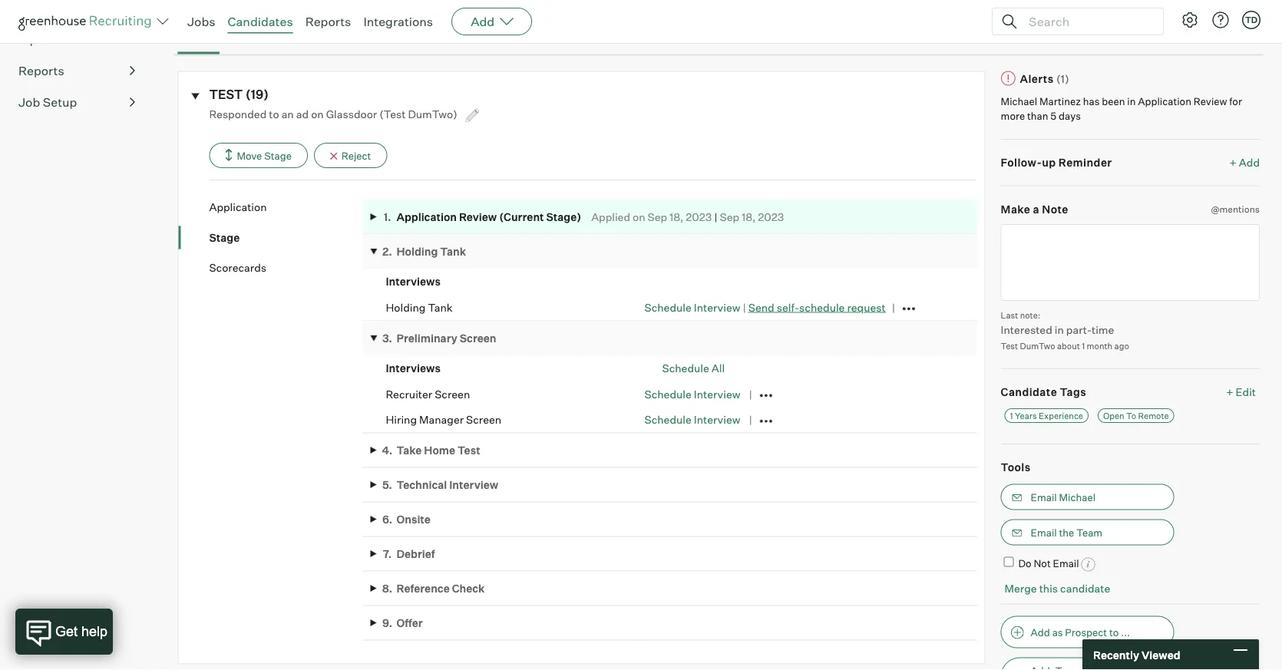 Task type: locate. For each thing, give the bounding box(es) containing it.
0 horizontal spatial reports link
[[18, 62, 135, 80]]

configure image
[[1181, 11, 1199, 29]]

2 horizontal spatial add
[[1239, 156, 1260, 169]]

None text field
[[1001, 224, 1260, 301]]

1 vertical spatial email
[[1031, 526, 1057, 539]]

screen right preliminary at the left of page
[[460, 332, 496, 345]]

5.
[[382, 478, 392, 492]]

tank down 1. application review (current stage) at the top left of page
[[440, 245, 466, 258]]

tank up 3. preliminary screen at the left
[[428, 301, 453, 314]]

Do Not Email checkbox
[[1004, 557, 1014, 567]]

recently viewed
[[1093, 648, 1181, 662]]

part-
[[1066, 323, 1092, 337]]

td
[[1245, 15, 1258, 25]]

1 left years
[[1010, 410, 1013, 421]]

screen for manager
[[466, 413, 502, 427]]

schedule interview | send self-schedule request
[[645, 301, 886, 314]]

email right not
[[1053, 557, 1079, 569]]

schedule interview link for holding tank
[[645, 301, 740, 314]]

0 horizontal spatial candidates
[[18, 0, 86, 16]]

0 horizontal spatial stage
[[209, 231, 240, 244]]

greenhouse recruiting image
[[18, 12, 157, 31]]

candidates link
[[18, 0, 135, 17], [228, 14, 293, 29]]

0 vertical spatial review
[[1194, 95, 1227, 107]]

holding tank
[[386, 301, 453, 314]]

8.
[[382, 582, 393, 595]]

on 1 job
[[178, 28, 220, 42]]

0 vertical spatial email
[[1031, 491, 1057, 503]]

0 horizontal spatial michael
[[1001, 95, 1037, 107]]

activity
[[237, 28, 276, 42]]

merge this candidate
[[1005, 582, 1111, 595]]

up
[[1042, 156, 1056, 169]]

1 vertical spatial add
[[1239, 156, 1260, 169]]

integrations link
[[363, 14, 433, 29]]

last
[[1001, 310, 1018, 320]]

review left (current
[[459, 210, 497, 224]]

1 vertical spatial holding
[[386, 301, 426, 314]]

0 vertical spatial add
[[471, 14, 495, 29]]

1. application review (current stage)
[[383, 210, 581, 224]]

1 horizontal spatial reports
[[305, 14, 351, 29]]

email
[[1031, 491, 1057, 503], [1031, 526, 1057, 539], [1053, 557, 1079, 569]]

1 2023 from the left
[[686, 210, 712, 224]]

add for add
[[471, 14, 495, 29]]

email michael button
[[1001, 484, 1174, 510]]

+ left edit
[[1226, 386, 1234, 399]]

michael inside button
[[1059, 491, 1096, 503]]

1 vertical spatial tank
[[428, 301, 453, 314]]

0 vertical spatial screen
[[460, 332, 496, 345]]

application
[[1138, 95, 1192, 107], [209, 200, 267, 214], [397, 210, 457, 224]]

schedule interview link for recruiter screen
[[645, 387, 740, 401]]

2 vertical spatial screen
[[466, 413, 502, 427]]

been
[[1102, 95, 1125, 107]]

on right applied
[[633, 210, 645, 224]]

0 horizontal spatial job
[[18, 95, 40, 110]]

michael up 'email the team' button
[[1059, 491, 1096, 503]]

candidate tags
[[1001, 386, 1087, 399]]

2 vertical spatial 1
[[1010, 410, 1013, 421]]

0 vertical spatial schedule interview link
[[645, 301, 740, 314]]

in up about
[[1055, 323, 1064, 337]]

1 horizontal spatial review
[[1194, 95, 1227, 107]]

1 vertical spatial interviews
[[386, 362, 441, 375]]

3.
[[382, 332, 392, 345]]

0 horizontal spatial in
[[1055, 323, 1064, 337]]

candidates link right jobs
[[228, 14, 293, 29]]

0 vertical spatial tank
[[440, 245, 466, 258]]

to
[[1126, 410, 1136, 421]]

1 right about
[[1082, 341, 1085, 351]]

reports link right feed
[[305, 14, 351, 29]]

alerts (1)
[[1020, 72, 1070, 85]]

holding up 3.
[[386, 301, 426, 314]]

on
[[311, 107, 324, 121], [633, 210, 645, 224]]

review left "for"
[[1194, 95, 1227, 107]]

job right on
[[201, 28, 220, 42]]

2 schedule interview from the top
[[645, 413, 740, 427]]

responded to an ad on glassdoor (test dumtwo)
[[209, 107, 460, 121]]

open to remote link
[[1098, 409, 1175, 423]]

more
[[1001, 110, 1025, 122]]

michael inside michael martinez has been in application review for more than 5 days
[[1001, 95, 1037, 107]]

a
[[1033, 202, 1040, 216]]

2 18, from the left
[[742, 210, 756, 224]]

martinez
[[1040, 95, 1081, 107]]

interviews up holding tank
[[386, 275, 441, 288]]

1 vertical spatial screen
[[435, 387, 470, 401]]

remote
[[1138, 410, 1169, 421]]

2 horizontal spatial application
[[1138, 95, 1192, 107]]

1 horizontal spatial michael
[[1059, 491, 1096, 503]]

in right been
[[1127, 95, 1136, 107]]

has
[[1083, 95, 1100, 107]]

1 vertical spatial to
[[1109, 626, 1119, 638]]

1 schedule interview from the top
[[645, 387, 740, 401]]

interviews
[[386, 275, 441, 288], [386, 362, 441, 375]]

schedule all link
[[662, 362, 725, 375]]

0 horizontal spatial application
[[209, 200, 267, 214]]

team
[[1077, 526, 1103, 539]]

1
[[195, 28, 198, 42], [1082, 341, 1085, 351], [1010, 410, 1013, 421]]

reject
[[342, 149, 371, 162]]

0 vertical spatial interviews
[[386, 275, 441, 288]]

add
[[471, 14, 495, 29], [1239, 156, 1260, 169], [1031, 626, 1050, 638]]

sep
[[648, 210, 667, 224], [720, 210, 740, 224]]

viewed
[[1142, 648, 1181, 662]]

screen right manager
[[466, 413, 502, 427]]

0 horizontal spatial |
[[714, 210, 718, 224]]

5. technical interview
[[382, 478, 498, 492]]

stage up scorecards
[[209, 231, 240, 244]]

move stage button
[[209, 143, 308, 168]]

1 horizontal spatial 18,
[[742, 210, 756, 224]]

ago
[[1115, 341, 1129, 351]]

1 vertical spatial 1
[[1082, 341, 1085, 351]]

add inside add popup button
[[471, 14, 495, 29]]

2 schedule interview link from the top
[[645, 387, 740, 401]]

home
[[424, 444, 455, 457]]

as
[[1052, 626, 1063, 638]]

1 horizontal spatial test
[[1001, 341, 1018, 351]]

michael up more
[[1001, 95, 1037, 107]]

0 vertical spatial to
[[269, 107, 279, 121]]

Search text field
[[1025, 10, 1149, 33]]

job left setup
[[18, 95, 40, 110]]

email left the
[[1031, 526, 1057, 539]]

6.
[[382, 513, 392, 526]]

reports link for job setup link
[[18, 62, 135, 80]]

18,
[[670, 210, 684, 224], [742, 210, 756, 224]]

+ up @mentions
[[1230, 156, 1237, 169]]

1 vertical spatial schedule interview link
[[645, 387, 740, 401]]

1 right on
[[195, 28, 198, 42]]

to left ...
[[1109, 626, 1119, 638]]

(19)
[[245, 87, 269, 102]]

reports link for integrations link
[[305, 14, 351, 29]]

application right been
[[1138, 95, 1192, 107]]

1 vertical spatial michael
[[1059, 491, 1096, 503]]

1 horizontal spatial job
[[201, 28, 220, 42]]

candidates right jobs
[[228, 14, 293, 29]]

holding right 2.
[[397, 245, 438, 258]]

1 horizontal spatial stage
[[264, 149, 292, 162]]

in
[[1127, 95, 1136, 107], [1055, 323, 1064, 337]]

all
[[712, 362, 725, 375]]

debrief
[[397, 547, 435, 561]]

1 horizontal spatial add
[[1031, 626, 1050, 638]]

1 vertical spatial stage
[[209, 231, 240, 244]]

test
[[1001, 341, 1018, 351], [458, 444, 480, 457]]

edit
[[1236, 386, 1256, 399]]

1 horizontal spatial in
[[1127, 95, 1136, 107]]

application up 2. holding tank at top left
[[397, 210, 457, 224]]

reports down pipeline
[[18, 63, 64, 78]]

3 schedule interview link from the top
[[645, 413, 740, 427]]

1 horizontal spatial to
[[1109, 626, 1119, 638]]

schedule interview
[[645, 387, 740, 401], [645, 413, 740, 427]]

reports right feed
[[305, 14, 351, 29]]

add inside add as prospect to ... button
[[1031, 626, 1050, 638]]

screen up hiring manager screen
[[435, 387, 470, 401]]

for
[[1230, 95, 1242, 107]]

0 vertical spatial reports link
[[305, 14, 351, 29]]

tank
[[440, 245, 466, 258], [428, 301, 453, 314]]

interviews up recruiter
[[386, 362, 441, 375]]

1 vertical spatial in
[[1055, 323, 1064, 337]]

on right ad
[[311, 107, 324, 121]]

2 horizontal spatial 1
[[1082, 341, 1085, 351]]

test right the home
[[458, 444, 480, 457]]

0 vertical spatial michael
[[1001, 95, 1037, 107]]

0 vertical spatial schedule interview
[[645, 387, 740, 401]]

0 horizontal spatial review
[[459, 210, 497, 224]]

activity feed
[[237, 28, 303, 42]]

1 vertical spatial schedule interview
[[645, 413, 740, 427]]

+ add
[[1230, 156, 1260, 169]]

follow-up reminder
[[1001, 156, 1112, 169]]

0 horizontal spatial 2023
[[686, 210, 712, 224]]

michael
[[1001, 95, 1037, 107], [1059, 491, 1096, 503]]

1 vertical spatial reports link
[[18, 62, 135, 80]]

application down the move
[[209, 200, 267, 214]]

0 horizontal spatial reports
[[18, 63, 64, 78]]

1 horizontal spatial reports link
[[305, 14, 351, 29]]

@mentions
[[1211, 203, 1260, 215]]

1 horizontal spatial |
[[743, 301, 746, 314]]

9.
[[382, 616, 392, 630]]

stage right the move
[[264, 149, 292, 162]]

2.
[[382, 245, 392, 258]]

to left an
[[269, 107, 279, 121]]

+ edit
[[1226, 386, 1256, 399]]

1 vertical spatial |
[[743, 301, 746, 314]]

0 vertical spatial holding
[[397, 245, 438, 258]]

0 vertical spatial job
[[201, 28, 220, 42]]

1 vertical spatial reports
[[18, 63, 64, 78]]

candidates link up pipeline link
[[18, 0, 135, 17]]

reports link
[[305, 14, 351, 29], [18, 62, 135, 80]]

0 horizontal spatial test
[[458, 444, 480, 457]]

candidates up pipeline
[[18, 0, 86, 16]]

add for add as prospect to ...
[[1031, 626, 1050, 638]]

1 horizontal spatial 2023
[[758, 210, 784, 224]]

2 vertical spatial add
[[1031, 626, 1050, 638]]

reports link up job setup link
[[18, 62, 135, 80]]

0 vertical spatial in
[[1127, 95, 1136, 107]]

1 horizontal spatial sep
[[720, 210, 740, 224]]

0 vertical spatial stage
[[264, 149, 292, 162]]

1 vertical spatial on
[[633, 210, 645, 224]]

interview
[[694, 301, 740, 314], [694, 387, 740, 401], [694, 413, 740, 427], [449, 478, 498, 492]]

0 vertical spatial 1
[[195, 28, 198, 42]]

5
[[1051, 110, 1057, 122]]

(test
[[380, 107, 406, 121]]

schedule interview link
[[645, 301, 740, 314], [645, 387, 740, 401], [645, 413, 740, 427]]

1 vertical spatial +
[[1226, 386, 1234, 399]]

email up email the team
[[1031, 491, 1057, 503]]

0 horizontal spatial on
[[311, 107, 324, 121]]

0 horizontal spatial 18,
[[670, 210, 684, 224]]

0 horizontal spatial to
[[269, 107, 279, 121]]

application link
[[209, 200, 363, 215]]

review
[[1194, 95, 1227, 107], [459, 210, 497, 224]]

this
[[1039, 582, 1058, 595]]

test down interested
[[1001, 341, 1018, 351]]

0 horizontal spatial sep
[[648, 210, 667, 224]]

7.
[[383, 547, 392, 561]]

0 vertical spatial test
[[1001, 341, 1018, 351]]

in inside michael martinez has been in application review for more than 5 days
[[1127, 95, 1136, 107]]

7. debrief
[[383, 547, 435, 561]]

send self-schedule request link
[[748, 301, 886, 314]]

1 schedule interview link from the top
[[645, 301, 740, 314]]

send
[[748, 301, 775, 314]]

to
[[269, 107, 279, 121], [1109, 626, 1119, 638]]

0 vertical spatial +
[[1230, 156, 1237, 169]]

2 vertical spatial schedule interview link
[[645, 413, 740, 427]]

feed
[[278, 28, 303, 42]]

1 horizontal spatial 1
[[1010, 410, 1013, 421]]

0 horizontal spatial add
[[471, 14, 495, 29]]

1 18, from the left
[[670, 210, 684, 224]]



Task type: describe. For each thing, give the bounding box(es) containing it.
pipeline link
[[18, 30, 135, 49]]

details
[[321, 28, 356, 42]]

1 vertical spatial job
[[18, 95, 40, 110]]

dumtwo)
[[408, 107, 457, 121]]

schedule interview for hiring manager screen
[[645, 413, 740, 427]]

schedule interview link for hiring manager screen
[[645, 413, 740, 427]]

schedule interview for recruiter screen
[[645, 387, 740, 401]]

add as prospect to ... button
[[1001, 616, 1174, 648]]

the
[[1059, 526, 1074, 539]]

test (19)
[[209, 87, 269, 102]]

4.
[[382, 444, 393, 457]]

application inside michael martinez has been in application review for more than 5 days
[[1138, 95, 1192, 107]]

stage inside button
[[264, 149, 292, 162]]

follow link
[[1227, 30, 1260, 45]]

merge this candidate link
[[1005, 582, 1111, 595]]

offer
[[397, 616, 423, 630]]

experience
[[1039, 410, 1083, 421]]

6. onsite
[[382, 513, 431, 526]]

job setup link
[[18, 93, 135, 111]]

michael martinez has been in application review for more than 5 days
[[1001, 95, 1242, 122]]

1 horizontal spatial on
[[633, 210, 645, 224]]

1.
[[383, 210, 391, 224]]

4. take home test
[[382, 444, 480, 457]]

+ for + edit
[[1226, 386, 1234, 399]]

1 years experience link
[[1005, 409, 1089, 423]]

td button
[[1239, 8, 1264, 32]]

month
[[1087, 341, 1113, 351]]

0 horizontal spatial 1
[[195, 28, 198, 42]]

0 horizontal spatial candidates link
[[18, 0, 135, 17]]

ad
[[296, 107, 309, 121]]

move
[[237, 149, 262, 162]]

preliminary
[[397, 332, 457, 345]]

days
[[1059, 110, 1081, 122]]

time
[[1092, 323, 1114, 337]]

2 vertical spatial email
[[1053, 557, 1079, 569]]

follow
[[1227, 31, 1260, 44]]

test inside the last note: interested in part-time test dumtwo               about 1 month               ago
[[1001, 341, 1018, 351]]

than
[[1027, 110, 1048, 122]]

add inside + add link
[[1239, 156, 1260, 169]]

activity feed link
[[237, 28, 303, 51]]

glassdoor
[[326, 107, 377, 121]]

in inside the last note: interested in part-time test dumtwo               about 1 month               ago
[[1055, 323, 1064, 337]]

1 vertical spatial review
[[459, 210, 497, 224]]

responded
[[209, 107, 267, 121]]

0 vertical spatial reports
[[305, 14, 351, 29]]

note:
[[1020, 310, 1041, 320]]

1 interviews from the top
[[386, 275, 441, 288]]

add as prospect to ...
[[1031, 626, 1130, 638]]

(1)
[[1056, 72, 1070, 85]]

1 sep from the left
[[648, 210, 667, 224]]

0 vertical spatial |
[[714, 210, 718, 224]]

do not email
[[1018, 557, 1079, 569]]

2 sep from the left
[[720, 210, 740, 224]]

applied
[[591, 210, 630, 224]]

onsite
[[397, 513, 431, 526]]

1 horizontal spatial candidates
[[228, 14, 293, 29]]

application inside "link"
[[209, 200, 267, 214]]

1 inside the last note: interested in part-time test dumtwo               about 1 month               ago
[[1082, 341, 1085, 351]]

about
[[1057, 341, 1080, 351]]

review inside michael martinez has been in application review for more than 5 days
[[1194, 95, 1227, 107]]

do
[[1018, 557, 1032, 569]]

open
[[1103, 410, 1125, 421]]

candidate
[[1060, 582, 1111, 595]]

to inside add as prospect to ... button
[[1109, 626, 1119, 638]]

pipeline
[[18, 32, 65, 47]]

on 1 job link
[[178, 28, 220, 51]]

...
[[1121, 626, 1130, 638]]

make
[[1001, 202, 1031, 216]]

last note: interested in part-time test dumtwo               about 1 month               ago
[[1001, 310, 1129, 351]]

recruiter
[[386, 387, 432, 401]]

take
[[397, 444, 422, 457]]

technical
[[397, 478, 447, 492]]

recently
[[1093, 648, 1139, 662]]

linkedin
[[373, 28, 417, 42]]

1 horizontal spatial application
[[397, 210, 457, 224]]

email for email michael
[[1031, 491, 1057, 503]]

follow-
[[1001, 156, 1042, 169]]

screen for preliminary
[[460, 332, 496, 345]]

on
[[178, 28, 192, 42]]

stage)
[[546, 210, 581, 224]]

0 vertical spatial on
[[311, 107, 324, 121]]

2. holding tank
[[382, 245, 466, 258]]

merge
[[1005, 582, 1037, 595]]

reminder
[[1059, 156, 1112, 169]]

+ for + add
[[1230, 156, 1237, 169]]

2 interviews from the top
[[386, 362, 441, 375]]

note
[[1042, 202, 1069, 216]]

1 vertical spatial test
[[458, 444, 480, 457]]

(current
[[499, 210, 544, 224]]

integrations
[[363, 14, 433, 29]]

1 horizontal spatial candidates link
[[228, 14, 293, 29]]

move stage
[[237, 149, 292, 162]]

setup
[[43, 95, 77, 110]]

job setup
[[18, 95, 77, 110]]

years
[[1015, 410, 1037, 421]]

schedule all
[[662, 362, 725, 375]]

td button
[[1242, 11, 1261, 29]]

candidate
[[1001, 386, 1057, 399]]

email the team button
[[1001, 520, 1174, 546]]

hiring manager screen
[[386, 413, 502, 427]]

3. preliminary screen
[[382, 332, 496, 345]]

an
[[282, 107, 294, 121]]

test
[[209, 87, 243, 102]]

reject button
[[314, 143, 387, 168]]

interested
[[1001, 323, 1052, 337]]

2 2023 from the left
[[758, 210, 784, 224]]

email for email the team
[[1031, 526, 1057, 539]]



Task type: vqa. For each thing, say whether or not it's contained in the screenshot.
Michael to the right
yes



